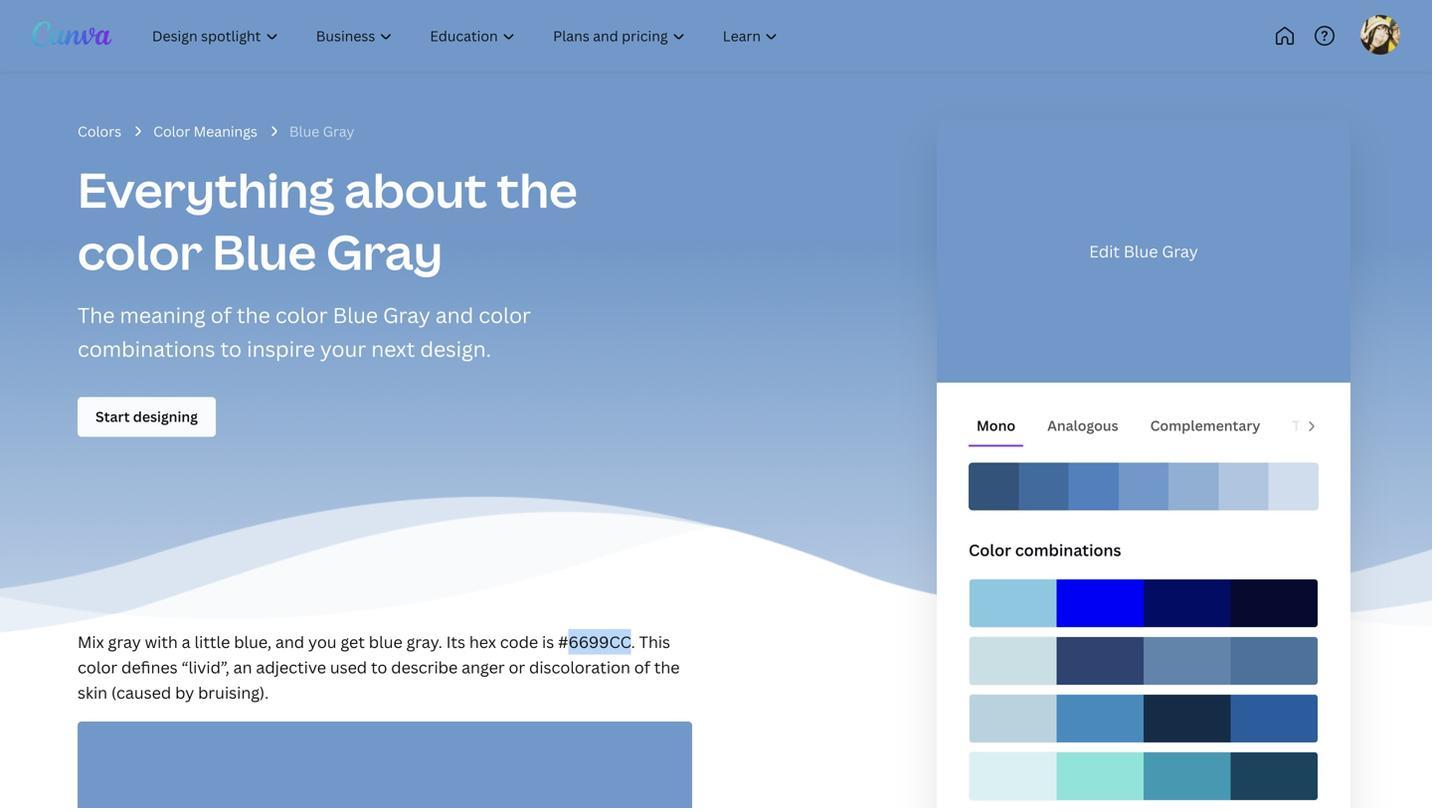 Task type: vqa. For each thing, say whether or not it's contained in the screenshot.
Complementary
yes



Task type: locate. For each thing, give the bounding box(es) containing it.
design.
[[420, 334, 491, 363]]

0 horizontal spatial to
[[220, 334, 242, 363]]

about
[[344, 157, 487, 222]]

0 horizontal spatial and
[[275, 632, 304, 653]]

the
[[497, 157, 577, 222], [237, 301, 270, 329], [654, 657, 680, 678]]

mono button
[[969, 407, 1023, 445]]

analogous
[[1047, 416, 1118, 435]]

next
[[371, 334, 415, 363]]

0 vertical spatial to
[[220, 334, 242, 363]]

blue
[[289, 122, 319, 141], [212, 219, 316, 284], [1124, 241, 1158, 262], [333, 301, 378, 329]]

color inside "mix gray with a little blue, and you get blue gray. its hex code is #6699cc. this color defines "livid", an adjective used to describe anger or discoloration of the skin (caused by bruising)."
[[78, 657, 117, 678]]

0 vertical spatial and
[[435, 301, 474, 329]]

to inside "mix gray with a little blue, and you get blue gray. its hex code is #6699cc. this color defines "livid", an adjective used to describe anger or discoloration of the skin (caused by bruising)."
[[371, 657, 387, 678]]

by
[[175, 682, 194, 704]]

to inside the meaning of the color blue gray and color combinations to inspire your next design.
[[220, 334, 242, 363]]

0 vertical spatial of
[[211, 301, 232, 329]]

1 vertical spatial the
[[237, 301, 270, 329]]

to down blue in the bottom left of the page
[[371, 657, 387, 678]]

#6699cc.
[[558, 632, 635, 653]]

1 vertical spatial to
[[371, 657, 387, 678]]

gray.
[[406, 632, 442, 653]]

blue right meanings
[[289, 122, 319, 141]]

blue,
[[234, 632, 272, 653]]

the meaning of the color blue gray and color combinations to inspire your next design.
[[78, 301, 531, 363]]

describe
[[391, 657, 458, 678]]

edit blue gray
[[1089, 241, 1198, 262]]

the inside "everything about the color blue gray"
[[497, 157, 577, 222]]

1 horizontal spatial of
[[634, 657, 650, 678]]

color
[[78, 219, 202, 284], [275, 301, 328, 329], [479, 301, 531, 329], [78, 657, 117, 678]]

blue inside "everything about the color blue gray"
[[212, 219, 316, 284]]

0 vertical spatial combinations
[[78, 334, 215, 363]]

blue up the meaning of the color blue gray and color combinations to inspire your next design.
[[212, 219, 316, 284]]

bruising).
[[198, 682, 269, 704]]

its
[[446, 632, 465, 653]]

and up adjective
[[275, 632, 304, 653]]

inspire
[[247, 334, 315, 363]]

color
[[153, 122, 190, 141], [1153, 253, 1196, 274], [969, 540, 1011, 561]]

color up inspire
[[275, 301, 328, 329]]

0 horizontal spatial color
[[153, 122, 190, 141]]

0 horizontal spatial the
[[237, 301, 270, 329]]

change
[[1092, 253, 1149, 274]]

2 vertical spatial the
[[654, 657, 680, 678]]

an
[[233, 657, 252, 678]]

color for color meanings
[[153, 122, 190, 141]]

hex
[[469, 632, 496, 653]]

analogous button
[[1039, 407, 1126, 445]]

1 horizontal spatial color
[[969, 540, 1011, 561]]

of
[[211, 301, 232, 329], [634, 657, 650, 678]]

to
[[220, 334, 242, 363], [371, 657, 387, 678]]

and inside the meaning of the color blue gray and color combinations to inspire your next design.
[[435, 301, 474, 329]]

little
[[194, 632, 230, 653]]

1 vertical spatial color
[[1153, 253, 1196, 274]]

combinations inside the meaning of the color blue gray and color combinations to inspire your next design.
[[78, 334, 215, 363]]

0 vertical spatial color
[[153, 122, 190, 141]]

1 horizontal spatial combinations
[[1015, 540, 1121, 561]]

and
[[435, 301, 474, 329], [275, 632, 304, 653]]

1 horizontal spatial to
[[371, 657, 387, 678]]

gray inside the meaning of the color blue gray and color combinations to inspire your next design.
[[383, 301, 430, 329]]

is
[[542, 632, 554, 653]]

and up design.
[[435, 301, 474, 329]]

triad
[[1292, 416, 1327, 435]]

combinations
[[78, 334, 215, 363], [1015, 540, 1121, 561]]

2 horizontal spatial the
[[654, 657, 680, 678]]

0 vertical spatial the
[[497, 157, 577, 222]]

the
[[78, 301, 115, 329]]

get
[[341, 632, 365, 653]]

anger
[[462, 657, 505, 678]]

blue gray
[[289, 122, 354, 141]]

and inside "mix gray with a little blue, and you get blue gray. its hex code is #6699cc. this color defines "livid", an adjective used to describe anger or discoloration of the skin (caused by bruising)."
[[275, 632, 304, 653]]

color combinations
[[969, 540, 1121, 561]]

1 horizontal spatial the
[[497, 157, 577, 222]]

1 horizontal spatial and
[[435, 301, 474, 329]]

color for color combinations
[[969, 540, 1011, 561]]

of right meaning
[[211, 301, 232, 329]]

blue
[[369, 632, 402, 653]]

color meanings link
[[153, 120, 257, 143]]

0 horizontal spatial combinations
[[78, 334, 215, 363]]

mono
[[977, 416, 1016, 435]]

gray
[[323, 122, 354, 141], [326, 219, 443, 284], [1162, 241, 1198, 262], [383, 301, 430, 329]]

1 vertical spatial and
[[275, 632, 304, 653]]

of down this
[[634, 657, 650, 678]]

1 vertical spatial of
[[634, 657, 650, 678]]

0 horizontal spatial of
[[211, 301, 232, 329]]

to left inspire
[[220, 334, 242, 363]]

edit
[[1089, 241, 1120, 262]]

blue up your
[[333, 301, 378, 329]]

2 horizontal spatial color
[[1153, 253, 1196, 274]]

1 vertical spatial combinations
[[1015, 540, 1121, 561]]

2 vertical spatial color
[[969, 540, 1011, 561]]

color inside "everything about the color blue gray"
[[78, 219, 202, 284]]

color up skin
[[78, 657, 117, 678]]

color up meaning
[[78, 219, 202, 284]]



Task type: describe. For each thing, give the bounding box(es) containing it.
this
[[639, 632, 670, 653]]

of inside "mix gray with a little blue, and you get blue gray. its hex code is #6699cc. this color defines "livid", an adjective used to describe anger or discoloration of the skin (caused by bruising)."
[[634, 657, 650, 678]]

color meanings
[[153, 122, 257, 141]]

discoloration
[[529, 657, 630, 678]]

with
[[145, 632, 178, 653]]

mix gray with a little blue, and you get blue gray. its hex code is #6699cc. this color defines "livid", an adjective used to describe anger or discoloration of the skin (caused by bruising).
[[78, 632, 680, 704]]

everything about the color blue gray
[[78, 157, 577, 284]]

a
[[182, 632, 191, 653]]

top level navigation element
[[135, 16, 863, 56]]

mix
[[78, 632, 104, 653]]

the inside "mix gray with a little blue, and you get blue gray. its hex code is #6699cc. this color defines "livid", an adjective used to describe anger or discoloration of the skin (caused by bruising)."
[[654, 657, 680, 678]]

used
[[330, 657, 367, 678]]

everything
[[78, 157, 335, 222]]

skin
[[78, 682, 107, 704]]

gray inside "everything about the color blue gray"
[[326, 219, 443, 284]]

colors
[[78, 122, 121, 141]]

your
[[320, 334, 366, 363]]

or
[[509, 657, 525, 678]]

blue inside the meaning of the color blue gray and color combinations to inspire your next design.
[[333, 301, 378, 329]]

(caused
[[111, 682, 171, 704]]

colors link
[[78, 120, 121, 143]]

triad button
[[1284, 407, 1335, 445]]

adjective
[[256, 657, 326, 678]]

"livid",
[[181, 657, 230, 678]]

complementary
[[1150, 416, 1261, 435]]

the inside the meaning of the color blue gray and color combinations to inspire your next design.
[[237, 301, 270, 329]]

meaning
[[120, 301, 206, 329]]

meanings
[[194, 122, 257, 141]]

you
[[308, 632, 337, 653]]

of inside the meaning of the color blue gray and color combinations to inspire your next design.
[[211, 301, 232, 329]]

code
[[500, 632, 538, 653]]

gray
[[108, 632, 141, 653]]

color up design.
[[479, 301, 531, 329]]

defines
[[121, 657, 178, 678]]

blue right edit
[[1124, 241, 1158, 262]]

change color
[[1092, 253, 1196, 274]]

complementary button
[[1142, 407, 1269, 445]]



